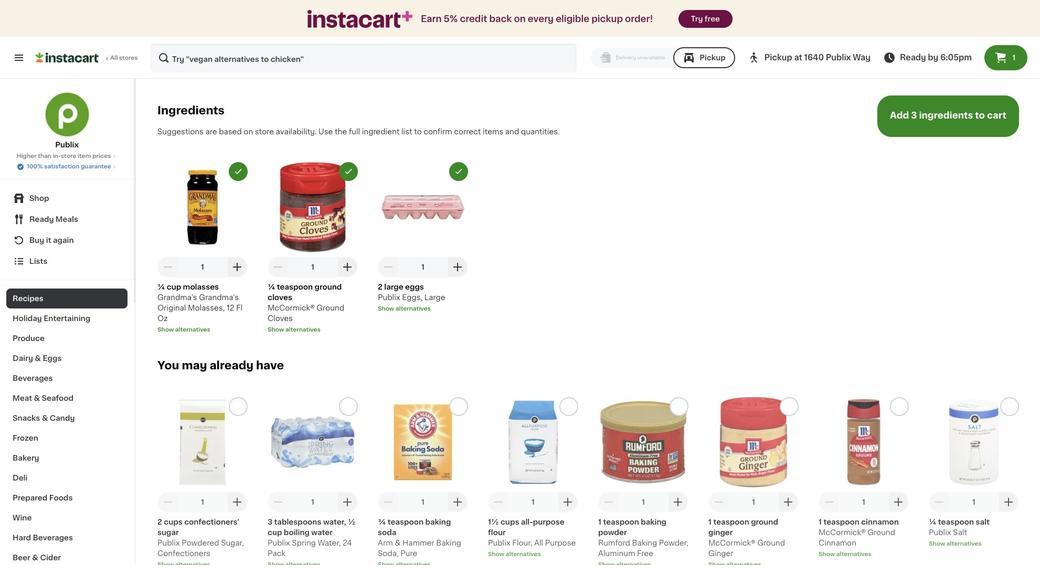 Task type: locate. For each thing, give the bounding box(es) containing it.
5%
[[444, 15, 458, 23]]

¼ up cloves at the left bottom of page
[[268, 283, 275, 291]]

pickup at 1640 publix way button
[[748, 43, 871, 72]]

recipe inside button
[[398, 22, 423, 30]]

0 horizontal spatial cup
[[167, 283, 181, 291]]

increment quantity image up cinnamon
[[892, 496, 905, 508]]

unselect item image for ground
[[344, 167, 353, 176]]

decrement quantity image up sugar
[[162, 496, 174, 508]]

cup
[[167, 283, 181, 291], [268, 529, 282, 536]]

ground for 1 teaspoon ground ginger
[[751, 518, 778, 526]]

recipe right the save
[[398, 22, 423, 30]]

teaspoon inside 1 teaspoon ground ginger mccormick® ground ginger
[[713, 518, 749, 526]]

1 baking from the left
[[425, 518, 451, 526]]

decrement quantity image up ¾
[[382, 496, 395, 508]]

recipes
[[13, 295, 43, 302]]

2 horizontal spatial ground
[[868, 529, 895, 536]]

decrement quantity image for ¼ teaspoon salt publix salt show alternatives
[[933, 496, 946, 508]]

free
[[637, 550, 653, 557]]

1 horizontal spatial ¼
[[268, 283, 275, 291]]

1 inside 1 teaspoon baking powder rumford baking powder, aluminum free
[[598, 518, 601, 526]]

publix left way
[[826, 54, 851, 61]]

2 inside 2 large eggs publix eggs, large show alternatives
[[378, 283, 382, 291]]

2 left the large
[[378, 283, 382, 291]]

again
[[53, 237, 74, 244]]

1 horizontal spatial baking
[[632, 539, 657, 547]]

buy it again
[[29, 237, 74, 244]]

decrement quantity image for 1 teaspoon baking powder rumford baking powder, aluminum free
[[602, 496, 615, 508]]

meat & seafood link
[[6, 388, 128, 408]]

decrement quantity image up tablespoons
[[272, 496, 284, 508]]

1 unselect item image from the left
[[234, 167, 243, 176]]

1 vertical spatial 3
[[268, 518, 272, 526]]

teaspoon inside 1 teaspoon baking powder rumford baking powder, aluminum free
[[603, 518, 639, 526]]

2 cups confectioners' sugar publix powdered sugar, confectioners
[[157, 518, 244, 557]]

0 horizontal spatial mccormick®
[[268, 304, 315, 312]]

increment quantity image up powder, at the bottom of page
[[672, 496, 684, 508]]

1 teaspoon baking powder rumford baking powder, aluminum free
[[598, 518, 689, 557]]

publix up higher than in-store item prices link
[[55, 141, 79, 149]]

mccormick® for mccormick® ground ginger
[[708, 539, 756, 547]]

mccormick® up "cloves"
[[268, 304, 315, 312]]

pickup
[[764, 54, 792, 61], [700, 54, 726, 61]]

0 horizontal spatial to
[[414, 128, 422, 135]]

show alternatives button down 'cinnamon'
[[819, 550, 909, 559]]

already
[[210, 360, 253, 371]]

shop link
[[6, 188, 128, 209]]

alternatives down "cloves"
[[285, 327, 321, 333]]

ingredient
[[362, 128, 400, 135]]

& for cider
[[32, 554, 38, 562]]

pickup inside button
[[700, 54, 726, 61]]

1 inside 1 teaspoon cinnamon mccormick® ground cinnamon show alternatives
[[819, 518, 822, 526]]

1 horizontal spatial cup
[[268, 529, 282, 536]]

& left eggs
[[35, 355, 41, 362]]

store left availability. on the top left
[[255, 128, 274, 135]]

¼ up the original
[[157, 283, 165, 291]]

1 teaspoon cinnamon mccormick® ground cinnamon show alternatives
[[819, 518, 899, 557]]

1 vertical spatial ground
[[868, 529, 895, 536]]

pickup down free
[[700, 54, 726, 61]]

1 horizontal spatial pickup
[[764, 54, 792, 61]]

show alternatives button down molasses,
[[157, 326, 248, 334]]

alternatives down the salt
[[947, 541, 982, 547]]

cups inside 1½ cups all-purpose flour publix flour, all purpose show alternatives
[[501, 518, 519, 526]]

show inside ¼ teaspoon ground cloves mccormick® ground cloves show alternatives
[[268, 327, 284, 333]]

2 for 2 cups confectioners' sugar
[[157, 518, 162, 526]]

1 inside "button"
[[1012, 54, 1016, 61]]

1 horizontal spatial ground
[[751, 518, 778, 526]]

2 horizontal spatial ¼
[[929, 518, 936, 526]]

cup inside '¼ cup molasses grandma's grandma's original molasses, 12 fl oz show alternatives'
[[167, 283, 181, 291]]

1 for ¼ teaspoon salt publix salt show alternatives
[[972, 498, 976, 506]]

buy it again link
[[6, 230, 128, 251]]

2 vertical spatial mccormick®
[[708, 539, 756, 547]]

1 cups from the left
[[164, 518, 182, 526]]

higher than in-store item prices link
[[17, 152, 117, 161]]

baking inside ¾ teaspoon baking soda arm & hammer baking soda, pure
[[425, 518, 451, 526]]

teaspoon for mccormick®
[[824, 518, 859, 526]]

ground inside 1 teaspoon cinnamon mccormick® ground cinnamon show alternatives
[[868, 529, 895, 536]]

2 baking from the left
[[641, 518, 666, 526]]

1 vertical spatial beverages
[[33, 534, 73, 542]]

show alternatives button down the salt
[[929, 540, 1019, 548]]

1 horizontal spatial ground
[[757, 539, 785, 547]]

& for eggs
[[35, 355, 41, 362]]

1 vertical spatial cup
[[268, 529, 282, 536]]

1 horizontal spatial all
[[534, 539, 543, 547]]

show alternatives button for cinnamon
[[819, 550, 909, 559]]

cups for confectioners'
[[164, 518, 182, 526]]

baking up the hammer
[[425, 518, 451, 526]]

teaspoon up the salt
[[938, 518, 974, 526]]

0 horizontal spatial 2
[[157, 518, 162, 526]]

Search field
[[151, 44, 576, 71]]

0 horizontal spatial unselect item image
[[234, 167, 243, 176]]

1 vertical spatial ground
[[751, 518, 778, 526]]

& right arm
[[395, 539, 401, 547]]

2 horizontal spatial unselect item image
[[454, 167, 463, 176]]

show alternatives button down "eggs,"
[[378, 305, 468, 313]]

decrement quantity image up ginger
[[713, 496, 725, 508]]

2 up sugar
[[157, 518, 162, 526]]

mccormick® inside ¼ teaspoon ground cloves mccormick® ground cloves show alternatives
[[268, 304, 315, 312]]

decrement quantity image up ¼ teaspoon salt publix salt show alternatives
[[933, 496, 946, 508]]

1 horizontal spatial unselect item image
[[344, 167, 353, 176]]

decrement quantity image for ¼ cup molasses grandma's grandma's original molasses, 12 fl oz show alternatives
[[162, 261, 174, 273]]

satisfaction
[[44, 164, 79, 170]]

0 horizontal spatial cups
[[164, 518, 182, 526]]

cup up pack
[[268, 529, 282, 536]]

ground
[[315, 283, 342, 291], [751, 518, 778, 526]]

1 vertical spatial on
[[244, 128, 253, 135]]

try
[[691, 15, 703, 23]]

1 vertical spatial all
[[534, 539, 543, 547]]

3 right add
[[911, 111, 917, 120]]

100%
[[27, 164, 43, 170]]

holiday entertaining
[[13, 315, 90, 322]]

show inside 1 teaspoon cinnamon mccormick® ground cinnamon show alternatives
[[819, 551, 835, 557]]

decrement quantity image up cloves at the left bottom of page
[[272, 261, 284, 273]]

alternatives down 'cinnamon'
[[836, 551, 872, 557]]

items
[[483, 128, 503, 135]]

all inside all stores 'link'
[[110, 55, 118, 61]]

beverages down dairy & eggs
[[13, 375, 53, 382]]

mccormick® inside 1 teaspoon ground ginger mccormick® ground ginger
[[708, 539, 756, 547]]

all left stores
[[110, 55, 118, 61]]

decrement quantity image for 1½ cups all-purpose flour publix flour, all purpose show alternatives
[[492, 496, 505, 508]]

¼ inside '¼ cup molasses grandma's grandma's original molasses, 12 fl oz show alternatives'
[[157, 283, 165, 291]]

save
[[378, 22, 397, 30]]

ready down shop
[[29, 216, 54, 223]]

product group
[[157, 162, 248, 334], [268, 162, 358, 334], [378, 162, 468, 313], [157, 397, 248, 565], [268, 397, 358, 565], [378, 397, 468, 565], [488, 397, 578, 559], [598, 397, 689, 565], [708, 397, 799, 565], [819, 397, 909, 559], [929, 397, 1019, 548]]

decrement quantity image for 2 large eggs publix eggs, large show alternatives
[[382, 261, 395, 273]]

1 horizontal spatial mccormick®
[[708, 539, 756, 547]]

publix inside 'link'
[[55, 141, 79, 149]]

1 horizontal spatial ready
[[900, 54, 926, 61]]

deli
[[13, 474, 28, 482]]

dairy
[[13, 355, 33, 362]]

grandma's up the original
[[157, 294, 197, 301]]

recipe right "share"
[[323, 22, 347, 30]]

teaspoon up powder
[[603, 518, 639, 526]]

decrement quantity image up the original
[[162, 261, 174, 273]]

alternatives down molasses,
[[175, 327, 210, 333]]

alternatives down flour,
[[506, 551, 541, 557]]

show alternatives button for original
[[157, 326, 248, 334]]

2 unselect item image from the left
[[344, 167, 353, 176]]

0 horizontal spatial ground
[[315, 283, 342, 291]]

are
[[205, 128, 217, 135]]

0 vertical spatial 2
[[378, 283, 382, 291]]

way
[[853, 54, 871, 61]]

& left candy
[[42, 415, 48, 422]]

1 horizontal spatial recipe
[[398, 22, 423, 30]]

foods
[[49, 494, 73, 502]]

purpose
[[533, 518, 564, 526]]

0 horizontal spatial 3
[[268, 518, 272, 526]]

decrement quantity image
[[272, 261, 284, 273], [382, 261, 395, 273], [162, 496, 174, 508], [492, 496, 505, 508], [713, 496, 725, 508], [933, 496, 946, 508]]

100% satisfaction guarantee
[[27, 164, 111, 170]]

2 cups from the left
[[501, 518, 519, 526]]

¼ teaspoon ground cloves mccormick® ground cloves show alternatives
[[268, 283, 344, 333]]

0 vertical spatial mccormick®
[[268, 304, 315, 312]]

increment quantity image up ¾ teaspoon baking soda arm & hammer baking soda, pure
[[451, 496, 464, 508]]

teaspoon up ginger
[[713, 518, 749, 526]]

1 button
[[984, 45, 1028, 70]]

decrement quantity image for 1 teaspoon ground ginger mccormick® ground ginger
[[713, 496, 725, 508]]

teaspoon inside ¼ teaspoon ground cloves mccormick® ground cloves show alternatives
[[277, 283, 313, 291]]

0 vertical spatial ground
[[317, 304, 344, 312]]

on right based
[[244, 128, 253, 135]]

show
[[378, 306, 394, 312], [157, 327, 174, 333], [268, 327, 284, 333], [929, 541, 945, 547], [488, 551, 504, 557], [819, 551, 835, 557]]

decrement quantity image up '1½' at the left bottom of the page
[[492, 496, 505, 508]]

to inside button
[[975, 111, 985, 120]]

0 vertical spatial to
[[975, 111, 985, 120]]

2 horizontal spatial mccormick®
[[819, 529, 866, 536]]

increment quantity image
[[341, 261, 354, 273], [451, 261, 464, 273], [231, 496, 243, 508], [341, 496, 354, 508], [782, 496, 795, 508], [1002, 496, 1015, 508]]

prepared foods link
[[6, 488, 128, 508]]

purpose
[[545, 539, 576, 547]]

show alternatives button for publix
[[488, 550, 578, 559]]

all inside 1½ cups all-purpose flour publix flour, all purpose show alternatives
[[534, 539, 543, 547]]

¼ left salt
[[929, 518, 936, 526]]

baking up powder, at the bottom of page
[[641, 518, 666, 526]]

alternatives down "eggs,"
[[396, 306, 431, 312]]

and
[[505, 128, 519, 135]]

1 vertical spatial mccormick®
[[819, 529, 866, 536]]

1 vertical spatial to
[[414, 128, 422, 135]]

None search field
[[150, 43, 577, 72]]

store up 100% satisfaction guarantee button
[[61, 153, 76, 159]]

0 horizontal spatial ready
[[29, 216, 54, 223]]

baking right the hammer
[[436, 539, 461, 547]]

teaspoon
[[277, 283, 313, 291], [388, 518, 424, 526], [603, 518, 639, 526], [713, 518, 749, 526], [824, 518, 859, 526], [938, 518, 974, 526]]

water,
[[318, 539, 341, 547]]

& right meat
[[34, 395, 40, 402]]

increment quantity image for 1 teaspoon baking powder rumford baking powder, aluminum free
[[672, 496, 684, 508]]

eligible
[[556, 15, 589, 23]]

mccormick® inside 1 teaspoon cinnamon mccormick® ground cinnamon show alternatives
[[819, 529, 866, 536]]

teaspoon up 'cinnamon'
[[824, 518, 859, 526]]

decrement quantity image up the large
[[382, 261, 395, 273]]

0 horizontal spatial on
[[244, 128, 253, 135]]

hammer
[[403, 539, 434, 547]]

1 horizontal spatial 3
[[911, 111, 917, 120]]

holiday entertaining link
[[6, 309, 128, 329]]

alternatives inside 1 teaspoon cinnamon mccormick® ground cinnamon show alternatives
[[836, 551, 872, 557]]

3 inside button
[[911, 111, 917, 120]]

increment quantity image for 1 teaspoon cinnamon mccormick® ground cinnamon show alternatives
[[892, 496, 905, 508]]

increment quantity image up purpose
[[562, 496, 574, 508]]

cinnamon
[[819, 539, 856, 547]]

publix down 'flour'
[[488, 539, 511, 547]]

decrement quantity image for 2 cups confectioners' sugar publix powdered sugar, confectioners
[[162, 496, 174, 508]]

100% satisfaction guarantee button
[[16, 161, 117, 171]]

all right flour,
[[534, 539, 543, 547]]

baking for 1 teaspoon baking powder
[[641, 518, 666, 526]]

all stores link
[[36, 43, 139, 72]]

1 vertical spatial 2
[[157, 518, 162, 526]]

teaspoon inside ¾ teaspoon baking soda arm & hammer baking soda, pure
[[388, 518, 424, 526]]

increment quantity image for ¾ teaspoon baking soda arm & hammer baking soda, pure
[[451, 496, 464, 508]]

lists link
[[6, 251, 128, 272]]

2 vertical spatial ground
[[757, 539, 785, 547]]

2 inside 2 cups confectioners' sugar publix powdered sugar, confectioners
[[157, 518, 162, 526]]

baking up free
[[632, 539, 657, 547]]

1 horizontal spatial baking
[[641, 518, 666, 526]]

teaspoon inside 1 teaspoon cinnamon mccormick® ground cinnamon show alternatives
[[824, 518, 859, 526]]

every
[[528, 15, 554, 23]]

3 inside 3 tablespoons water, ½ cup boiling water publix spring water, 24 pack
[[268, 518, 272, 526]]

ready left "by"
[[900, 54, 926, 61]]

1 baking from the left
[[436, 539, 461, 547]]

share recipe
[[300, 22, 347, 30]]

0 vertical spatial cup
[[167, 283, 181, 291]]

0 horizontal spatial baking
[[425, 518, 451, 526]]

mccormick® up 'cinnamon'
[[819, 529, 866, 536]]

teaspoon for publix
[[938, 518, 974, 526]]

1 horizontal spatial to
[[975, 111, 985, 120]]

0 horizontal spatial baking
[[436, 539, 461, 547]]

0 vertical spatial store
[[255, 128, 274, 135]]

& for seafood
[[34, 395, 40, 402]]

1 horizontal spatial on
[[514, 15, 526, 23]]

all stores
[[110, 55, 138, 61]]

ready inside popup button
[[29, 216, 54, 223]]

0 vertical spatial ground
[[315, 283, 342, 291]]

3 unselect item image from the left
[[454, 167, 463, 176]]

12
[[227, 304, 234, 312]]

bakery
[[13, 454, 39, 462]]

quantities.
[[521, 128, 560, 135]]

& right beer
[[32, 554, 38, 562]]

pickup left at
[[764, 54, 792, 61]]

may
[[182, 360, 207, 371]]

to left cart
[[975, 111, 985, 120]]

0 vertical spatial all
[[110, 55, 118, 61]]

dairy & eggs
[[13, 355, 62, 362]]

1 horizontal spatial store
[[255, 128, 274, 135]]

prepared foods
[[13, 494, 73, 502]]

1640
[[804, 54, 824, 61]]

express icon image
[[307, 10, 412, 28]]

1
[[1012, 54, 1016, 61], [201, 263, 204, 271], [311, 263, 314, 271], [421, 263, 425, 271], [201, 498, 204, 506], [311, 498, 314, 506], [421, 498, 425, 506], [532, 498, 535, 506], [642, 498, 645, 506], [752, 498, 755, 506], [862, 498, 865, 506], [972, 498, 976, 506], [598, 518, 601, 526], [708, 518, 712, 526], [819, 518, 822, 526]]

unselect item image down full
[[344, 167, 353, 176]]

unselect item image for molasses
[[234, 167, 243, 176]]

publix down the large
[[378, 294, 400, 301]]

24
[[343, 539, 352, 547]]

2 baking from the left
[[632, 539, 657, 547]]

correct
[[454, 128, 481, 135]]

1 horizontal spatial cups
[[501, 518, 519, 526]]

1 for 1 teaspoon ground ginger mccormick® ground ginger
[[752, 498, 755, 506]]

show inside ¼ teaspoon salt publix salt show alternatives
[[929, 541, 945, 547]]

gingerbread cakes image
[[588, 0, 1040, 70]]

1 recipe from the left
[[323, 22, 347, 30]]

increment quantity image
[[231, 261, 243, 273], [451, 496, 464, 508], [562, 496, 574, 508], [672, 496, 684, 508], [892, 496, 905, 508]]

ground inside ¼ teaspoon ground cloves mccormick® ground cloves show alternatives
[[317, 304, 344, 312]]

recipe inside button
[[323, 22, 347, 30]]

higher
[[17, 153, 37, 159]]

1 horizontal spatial 2
[[378, 283, 382, 291]]

3 left tablespoons
[[268, 518, 272, 526]]

1 horizontal spatial grandma's
[[199, 294, 239, 301]]

decrement quantity image up 'cinnamon'
[[823, 496, 835, 508]]

teaspoon up cloves at the left bottom of page
[[277, 283, 313, 291]]

ground for ¼ teaspoon ground cloves
[[315, 283, 342, 291]]

0 horizontal spatial recipe
[[323, 22, 347, 30]]

publix left the salt
[[929, 529, 951, 536]]

show alternatives button down flour,
[[488, 550, 578, 559]]

¼
[[157, 283, 165, 291], [268, 283, 275, 291], [929, 518, 936, 526]]

0 horizontal spatial ground
[[317, 304, 344, 312]]

cups up sugar
[[164, 518, 182, 526]]

publix inside 3 tablespoons water, ½ cup boiling water publix spring water, 24 pack
[[268, 539, 290, 547]]

1 for 1 teaspoon cinnamon mccormick® ground cinnamon show alternatives
[[862, 498, 865, 506]]

unselect item image down based
[[234, 167, 243, 176]]

increment quantity image for ¼ teaspoon salt publix salt show alternatives
[[1002, 496, 1015, 508]]

0 vertical spatial on
[[514, 15, 526, 23]]

you
[[157, 360, 179, 371]]

teaspoon up soda
[[388, 518, 424, 526]]

mccormick® up ginger
[[708, 539, 756, 547]]

publix link
[[44, 91, 90, 150]]

decrement quantity image for ¼ teaspoon ground cloves mccormick® ground cloves show alternatives
[[272, 261, 284, 273]]

on right back
[[514, 15, 526, 23]]

1 for 1½ cups all-purpose flour publix flour, all purpose show alternatives
[[532, 498, 535, 506]]

ground
[[317, 304, 344, 312], [868, 529, 895, 536], [757, 539, 785, 547]]

publix down sugar
[[157, 539, 180, 547]]

ground inside 1 teaspoon ground ginger mccormick® ground ginger
[[751, 518, 778, 526]]

grandma's up 12
[[199, 294, 239, 301]]

1 vertical spatial store
[[61, 153, 76, 159]]

¼ inside ¼ teaspoon ground cloves mccormick® ground cloves show alternatives
[[268, 283, 275, 291]]

1 for 2 large eggs publix eggs, large show alternatives
[[421, 263, 425, 271]]

by
[[928, 54, 938, 61]]

3
[[911, 111, 917, 120], [268, 518, 272, 526]]

1 vertical spatial ready
[[29, 216, 54, 223]]

to right the "list"
[[414, 128, 422, 135]]

pickup inside popup button
[[764, 54, 792, 61]]

baking inside 1 teaspoon baking powder rumford baking powder, aluminum free
[[632, 539, 657, 547]]

unselect item image down correct
[[454, 167, 463, 176]]

beverages up cider
[[33, 534, 73, 542]]

ground inside 1 teaspoon ground ginger mccormick® ground ginger
[[757, 539, 785, 547]]

0 horizontal spatial pickup
[[700, 54, 726, 61]]

water,
[[323, 518, 346, 526]]

publix up pack
[[268, 539, 290, 547]]

& inside ¾ teaspoon baking soda arm & hammer baking soda, pure
[[395, 539, 401, 547]]

decrement quantity image
[[162, 261, 174, 273], [272, 496, 284, 508], [382, 496, 395, 508], [602, 496, 615, 508], [823, 496, 835, 508]]

0 horizontal spatial all
[[110, 55, 118, 61]]

show inside 1½ cups all-purpose flour publix flour, all purpose show alternatives
[[488, 551, 504, 557]]

deli link
[[6, 468, 128, 488]]

2 recipe from the left
[[398, 22, 423, 30]]

publix logo image
[[44, 91, 90, 137]]

show alternatives button down "cloves"
[[268, 326, 358, 334]]

ground inside ¼ teaspoon ground cloves mccormick® ground cloves show alternatives
[[315, 283, 342, 291]]

beverages link
[[6, 368, 128, 388]]

0 vertical spatial ready
[[900, 54, 926, 61]]

teaspoon inside ¼ teaspoon salt publix salt show alternatives
[[938, 518, 974, 526]]

ready
[[900, 54, 926, 61], [29, 216, 54, 223]]

¼ inside ¼ teaspoon salt publix salt show alternatives
[[929, 518, 936, 526]]

recipes link
[[6, 289, 128, 309]]

0 vertical spatial 3
[[911, 111, 917, 120]]

cups inside 2 cups confectioners' sugar publix powdered sugar, confectioners
[[164, 518, 182, 526]]

cups right '1½' at the left bottom of the page
[[501, 518, 519, 526]]

cup up the original
[[167, 283, 181, 291]]

decrement quantity image up powder
[[602, 496, 615, 508]]

ready for ready meals
[[29, 216, 54, 223]]

2 for 2 large eggs
[[378, 283, 382, 291]]

frozen link
[[6, 428, 128, 448]]

alternatives inside '¼ cup molasses grandma's grandma's original molasses, 12 fl oz show alternatives'
[[175, 327, 210, 333]]

increment quantity image up fl
[[231, 261, 243, 273]]

cups for all-
[[501, 518, 519, 526]]

unselect item image
[[234, 167, 243, 176], [344, 167, 353, 176], [454, 167, 463, 176]]

0 horizontal spatial grandma's
[[157, 294, 197, 301]]

frozen
[[13, 435, 38, 442]]

fl
[[236, 304, 242, 312]]

0 horizontal spatial ¼
[[157, 283, 165, 291]]

produce link
[[6, 329, 128, 348]]

baking inside 1 teaspoon baking powder rumford baking powder, aluminum free
[[641, 518, 666, 526]]



Task type: describe. For each thing, give the bounding box(es) containing it.
increment quantity image for ¼ cup molasses grandma's grandma's original molasses, 12 fl oz show alternatives
[[231, 261, 243, 273]]

¼ for ¼ cup molasses
[[157, 283, 165, 291]]

2 large eggs publix eggs, large show alternatives
[[378, 283, 445, 312]]

large
[[384, 283, 403, 291]]

teaspoon for cloves
[[277, 283, 313, 291]]

show inside 2 large eggs publix eggs, large show alternatives
[[378, 306, 394, 312]]

list
[[401, 128, 412, 135]]

increment quantity image for 2 large eggs publix eggs, large show alternatives
[[451, 261, 464, 273]]

ready meals link
[[6, 209, 128, 230]]

share recipe button
[[286, 21, 347, 31]]

pickup at 1640 publix way
[[764, 54, 871, 61]]

cart
[[987, 111, 1007, 120]]

ingredients
[[919, 111, 973, 120]]

cinnamon
[[861, 518, 899, 526]]

rumford
[[598, 539, 630, 547]]

powdered
[[182, 539, 219, 547]]

spring
[[292, 539, 316, 547]]

1½ cups all-purpose flour publix flour, all purpose show alternatives
[[488, 518, 576, 557]]

publix inside popup button
[[826, 54, 851, 61]]

1 for ¾ teaspoon baking soda arm & hammer baking soda, pure
[[421, 498, 425, 506]]

hard beverages
[[13, 534, 73, 542]]

entertaining
[[44, 315, 90, 322]]

show alternatives button for show
[[929, 540, 1019, 548]]

ready by 6:05pm
[[900, 54, 972, 61]]

0 horizontal spatial store
[[61, 153, 76, 159]]

than
[[38, 153, 51, 159]]

have
[[256, 360, 284, 371]]

recipe for save recipe
[[398, 22, 423, 30]]

meat
[[13, 395, 32, 402]]

candy
[[50, 415, 75, 422]]

cider
[[40, 554, 61, 562]]

cloves
[[268, 315, 293, 322]]

unselect item image for eggs
[[454, 167, 463, 176]]

prices
[[92, 153, 111, 159]]

1 for ¼ teaspoon ground cloves mccormick® ground cloves show alternatives
[[311, 263, 314, 271]]

teaspoon for ginger
[[713, 518, 749, 526]]

hard
[[13, 534, 31, 542]]

tablespoons
[[274, 518, 321, 526]]

0 vertical spatial beverages
[[13, 375, 53, 382]]

ingredients
[[157, 105, 225, 116]]

baking for ¾ teaspoon baking soda
[[425, 518, 451, 526]]

increment quantity image for 2 cups confectioners' sugar publix powdered sugar, confectioners
[[231, 496, 243, 508]]

2 grandma's from the left
[[199, 294, 239, 301]]

you may already have
[[157, 360, 284, 371]]

water
[[311, 529, 333, 536]]

1 teaspoon ground ginger mccormick® ground ginger
[[708, 518, 785, 557]]

snacks & candy link
[[6, 408, 128, 428]]

molasses
[[183, 283, 219, 291]]

pickup
[[592, 15, 623, 23]]

earn 5% credit back on every eligible pickup order!
[[421, 15, 653, 23]]

publix inside 2 cups confectioners' sugar publix powdered sugar, confectioners
[[157, 539, 180, 547]]

dairy & eggs link
[[6, 348, 128, 368]]

guarantee
[[81, 164, 111, 170]]

cup inside 3 tablespoons water, ½ cup boiling water publix spring water, 24 pack
[[268, 529, 282, 536]]

cloves
[[268, 294, 292, 301]]

decrement quantity image for 1 teaspoon cinnamon mccormick® ground cinnamon show alternatives
[[823, 496, 835, 508]]

in-
[[53, 153, 61, 159]]

beer & cider
[[13, 554, 61, 562]]

1 for 1 teaspoon baking powder rumford baking powder, aluminum free
[[642, 498, 645, 506]]

oz
[[157, 315, 168, 322]]

pure
[[401, 550, 417, 557]]

publix inside 1½ cups all-purpose flour publix flour, all purpose show alternatives
[[488, 539, 511, 547]]

holiday
[[13, 315, 42, 322]]

¼ cup molasses grandma's grandma's original molasses, 12 fl oz show alternatives
[[157, 283, 242, 333]]

show alternatives button for ground
[[268, 326, 358, 334]]

1 grandma's from the left
[[157, 294, 197, 301]]

add 3 ingredients to cart
[[890, 111, 1007, 120]]

¾ teaspoon baking soda arm & hammer baking soda, pure
[[378, 518, 461, 557]]

pickup for pickup
[[700, 54, 726, 61]]

snacks & candy
[[13, 415, 75, 422]]

1 for 2 cups confectioners' sugar publix powdered sugar, confectioners
[[201, 498, 204, 506]]

meat & seafood
[[13, 395, 73, 402]]

add 3 ingredients to cart button
[[877, 96, 1019, 137]]

ground for mccormick® ground ginger
[[757, 539, 785, 547]]

order!
[[625, 15, 653, 23]]

alternatives inside ¼ teaspoon salt publix salt show alternatives
[[947, 541, 982, 547]]

soda
[[378, 529, 396, 536]]

powder,
[[659, 539, 689, 547]]

ground for mccormick® ground cloves
[[317, 304, 344, 312]]

¼ teaspoon salt publix salt show alternatives
[[929, 518, 990, 547]]

pickup for pickup at 1640 publix way
[[764, 54, 792, 61]]

beer & cider link
[[6, 548, 128, 565]]

full
[[349, 128, 360, 135]]

confectioners'
[[184, 518, 239, 526]]

alternatives inside ¼ teaspoon ground cloves mccormick® ground cloves show alternatives
[[285, 327, 321, 333]]

try free
[[691, 15, 720, 23]]

decrement quantity image for 3 tablespoons water, ½ cup boiling water publix spring water, 24 pack
[[272, 496, 284, 508]]

decrement quantity image for ¾ teaspoon baking soda arm & hammer baking soda, pure
[[382, 496, 395, 508]]

ginger
[[708, 529, 733, 536]]

¼ for ¼ teaspoon ground cloves
[[268, 283, 275, 291]]

stores
[[119, 55, 138, 61]]

baking inside ¾ teaspoon baking soda arm & hammer baking soda, pure
[[436, 539, 461, 547]]

increment quantity image for 1½ cups all-purpose flour publix flour, all purpose show alternatives
[[562, 496, 574, 508]]

lists
[[29, 258, 47, 265]]

instacart logo image
[[36, 51, 99, 64]]

½
[[348, 518, 356, 526]]

1 for 3 tablespoons water, ½ cup boiling water publix spring water, 24 pack
[[311, 498, 314, 506]]

increment quantity image for 3 tablespoons water, ½ cup boiling water publix spring water, 24 pack
[[341, 496, 354, 508]]

mccormick® for mccormick® ground cloves
[[268, 304, 315, 312]]

¼ for ¼ teaspoon salt
[[929, 518, 936, 526]]

increment quantity image for ¼ teaspoon ground cloves mccormick® ground cloves show alternatives
[[341, 261, 354, 273]]

buy
[[29, 237, 44, 244]]

use
[[319, 128, 333, 135]]

ready by 6:05pm link
[[883, 51, 972, 64]]

service type group
[[591, 47, 735, 68]]

large
[[424, 294, 445, 301]]

recipe for share recipe
[[323, 22, 347, 30]]

based
[[219, 128, 242, 135]]

1 for ¼ cup molasses grandma's grandma's original molasses, 12 fl oz show alternatives
[[201, 263, 204, 271]]

all-
[[521, 518, 533, 526]]

snacks
[[13, 415, 40, 422]]

show inside '¼ cup molasses grandma's grandma's original molasses, 12 fl oz show alternatives'
[[157, 327, 174, 333]]

increment quantity image for 1 teaspoon ground ginger mccormick® ground ginger
[[782, 496, 795, 508]]

1 inside 1 teaspoon ground ginger mccormick® ground ginger
[[708, 518, 712, 526]]

ready for ready by 6:05pm
[[900, 54, 926, 61]]

publix inside ¼ teaspoon salt publix salt show alternatives
[[929, 529, 951, 536]]

show alternatives button for large
[[378, 305, 468, 313]]

wine
[[13, 514, 32, 522]]

bakery link
[[6, 448, 128, 468]]

back
[[489, 15, 512, 23]]

confectioners
[[157, 550, 210, 557]]

& for candy
[[42, 415, 48, 422]]

alternatives inside 1½ cups all-purpose flour publix flour, all purpose show alternatives
[[506, 551, 541, 557]]

publix inside 2 large eggs publix eggs, large show alternatives
[[378, 294, 400, 301]]

alternatives inside 2 large eggs publix eggs, large show alternatives
[[396, 306, 431, 312]]

prepared
[[13, 494, 47, 502]]

teaspoon for soda
[[388, 518, 424, 526]]

pickup button
[[673, 47, 735, 68]]

teaspoon for powder
[[603, 518, 639, 526]]

save recipe
[[378, 22, 423, 30]]



Task type: vqa. For each thing, say whether or not it's contained in the screenshot.


